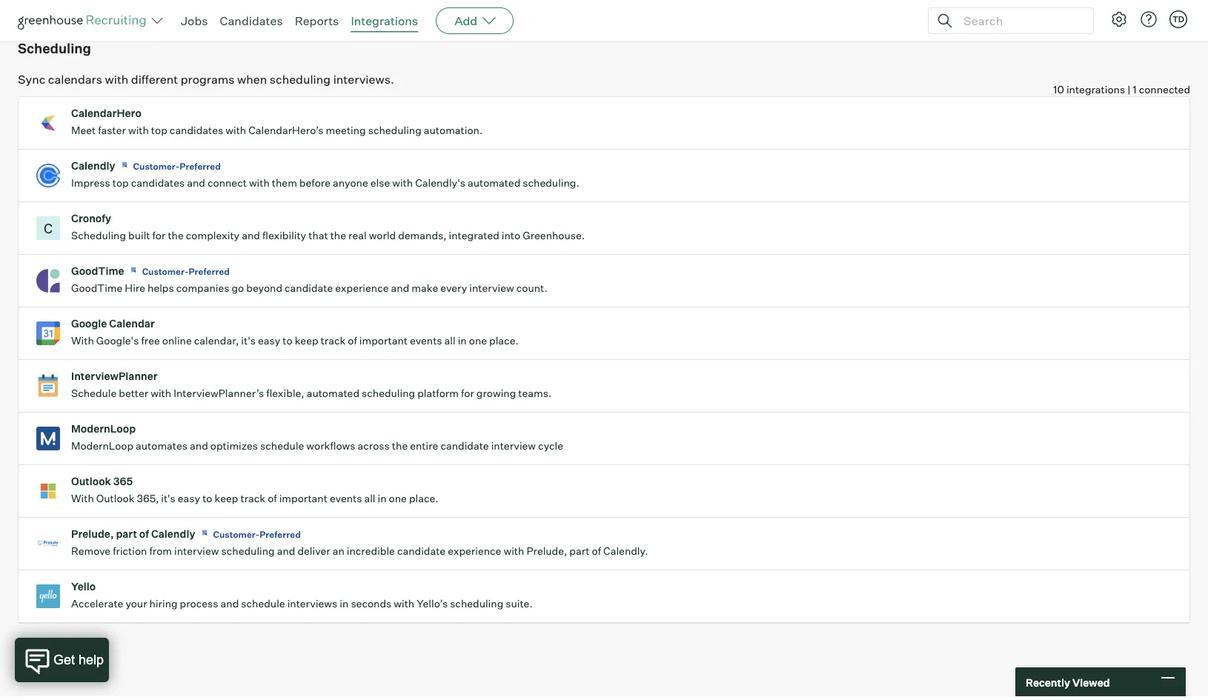 Task type: locate. For each thing, give the bounding box(es) containing it.
with left the yello's
[[394, 598, 415, 611]]

of
[[348, 334, 357, 347], [268, 492, 277, 505], [139, 528, 149, 541], [592, 545, 601, 558]]

2 with from the top
[[71, 492, 94, 505]]

1 vertical spatial customer-preferred
[[142, 266, 230, 277]]

1 with from the top
[[71, 334, 94, 347]]

keep
[[295, 334, 318, 347], [215, 492, 238, 505]]

1 vertical spatial experience
[[448, 545, 501, 558]]

interviewplanner schedule better with interviewplanner's flexible, automated scheduling platform for growing teams.
[[71, 370, 552, 400]]

to
[[283, 334, 293, 347], [203, 492, 212, 505]]

0 horizontal spatial to
[[203, 492, 212, 505]]

0 vertical spatial candidate
[[285, 282, 333, 295]]

the
[[168, 229, 184, 242], [330, 229, 346, 242], [392, 440, 408, 453]]

0 vertical spatial candidates
[[170, 124, 223, 137]]

customer-preferred for interview
[[213, 529, 301, 540]]

0 vertical spatial keep
[[295, 334, 318, 347]]

0 vertical spatial goodtime
[[71, 265, 124, 278]]

0 vertical spatial interview
[[469, 282, 514, 295]]

jobs
[[181, 13, 208, 28]]

0 vertical spatial with
[[71, 334, 94, 347]]

interview right every
[[469, 282, 514, 295]]

1 vertical spatial to
[[203, 492, 212, 505]]

0 vertical spatial events
[[410, 334, 442, 347]]

0 horizontal spatial part
[[116, 528, 137, 541]]

it's inside outlook 365 with outlook 365, it's easy to keep track of important events all in one place.
[[161, 492, 176, 505]]

0 vertical spatial one
[[469, 334, 487, 347]]

scheduling inside cronofy scheduling built for the complexity and flexibility that the real world demands, integrated into greenhouse.
[[71, 229, 126, 242]]

them
[[272, 177, 297, 190]]

impress top candidates and connect with them before anyone else with calendly's automated scheduling.
[[71, 177, 579, 190]]

2 horizontal spatial in
[[458, 334, 467, 347]]

preferred up deliver
[[260, 529, 301, 540]]

1 horizontal spatial all
[[444, 334, 456, 347]]

1 vertical spatial modernloop
[[71, 440, 133, 453]]

1 horizontal spatial in
[[378, 492, 387, 505]]

prelude, up suite.
[[527, 545, 567, 558]]

cronofy scheduling built for the complexity and flexibility that the real world demands, integrated into greenhouse.
[[71, 212, 585, 242]]

with left calendarhero's
[[226, 124, 246, 137]]

keep inside google calendar with google's free online calendar, it's easy to keep track of important events all in one place.
[[295, 334, 318, 347]]

candidates down sync calendars with different programs when scheduling interviews.
[[170, 124, 223, 137]]

in inside outlook 365 with outlook 365, it's easy to keep track of important events all in one place.
[[378, 492, 387, 505]]

outlook left 365
[[71, 475, 111, 488]]

schedule
[[260, 440, 304, 453], [241, 598, 285, 611]]

and left optimizes
[[190, 440, 208, 453]]

1 goodtime from the top
[[71, 265, 124, 278]]

1 vertical spatial with
[[71, 492, 94, 505]]

candidate right entire
[[441, 440, 489, 453]]

teams.
[[518, 387, 552, 400]]

candidate right beyond
[[285, 282, 333, 295]]

preferred up 'connect'
[[180, 161, 221, 172]]

1 vertical spatial preferred
[[189, 266, 230, 277]]

automated right the calendly's at top left
[[468, 177, 521, 190]]

with inside outlook 365 with outlook 365, it's easy to keep track of important events all in one place.
[[71, 492, 94, 505]]

the left entire
[[392, 440, 408, 453]]

0 horizontal spatial for
[[152, 229, 166, 242]]

all
[[444, 334, 456, 347], [364, 492, 375, 505]]

interview left "cycle"
[[491, 440, 536, 453]]

1 vertical spatial prelude,
[[527, 545, 567, 558]]

one inside google calendar with google's free online calendar, it's easy to keep track of important events all in one place.
[[469, 334, 487, 347]]

customer-
[[133, 161, 180, 172], [142, 266, 189, 277], [213, 529, 260, 540]]

1 vertical spatial events
[[330, 492, 362, 505]]

1 horizontal spatial top
[[151, 124, 167, 137]]

prelude, up the remove
[[71, 528, 114, 541]]

2 vertical spatial in
[[340, 598, 349, 611]]

all down every
[[444, 334, 456, 347]]

1 vertical spatial goodtime
[[71, 282, 123, 295]]

1 vertical spatial top
[[113, 177, 129, 190]]

1 horizontal spatial one
[[469, 334, 487, 347]]

|
[[1128, 83, 1131, 96]]

it's right 365,
[[161, 492, 176, 505]]

1 vertical spatial place.
[[409, 492, 439, 505]]

candidates up built
[[131, 177, 185, 190]]

0 horizontal spatial top
[[113, 177, 129, 190]]

c
[[44, 220, 53, 237]]

2 modernloop from the top
[[71, 440, 133, 453]]

0 vertical spatial it's
[[241, 334, 256, 347]]

and inside yello accelerate your hiring process and schedule interviews in seconds with yello's scheduling suite.
[[221, 598, 239, 611]]

yello accelerate your hiring process and schedule interviews in seconds with yello's scheduling suite.
[[71, 581, 533, 611]]

and left make
[[391, 282, 409, 295]]

to inside google calendar with google's free online calendar, it's easy to keep track of important events all in one place.
[[283, 334, 293, 347]]

with inside google calendar with google's free online calendar, it's easy to keep track of important events all in one place.
[[71, 334, 94, 347]]

interviews
[[287, 598, 338, 611]]

candidates inside calendarhero meet faster with top candidates with calendarhero's meeting scheduling automation.
[[170, 124, 223, 137]]

with inside interviewplanner schedule better with interviewplanner's flexible, automated scheduling platform for growing teams.
[[151, 387, 171, 400]]

jobs link
[[181, 13, 208, 28]]

1 vertical spatial calendly
[[151, 528, 195, 541]]

recently
[[1026, 676, 1070, 689]]

important inside outlook 365 with outlook 365, it's easy to keep track of important events all in one place.
[[279, 492, 328, 505]]

0 horizontal spatial automated
[[307, 387, 360, 400]]

0 vertical spatial prelude,
[[71, 528, 114, 541]]

0 vertical spatial for
[[152, 229, 166, 242]]

one
[[469, 334, 487, 347], [389, 492, 407, 505]]

sync
[[18, 72, 45, 87]]

and left deliver
[[277, 545, 295, 558]]

before
[[299, 177, 331, 190]]

to up interviewplanner schedule better with interviewplanner's flexible, automated scheduling platform for growing teams.
[[283, 334, 293, 347]]

deliver
[[298, 545, 330, 558]]

1 modernloop from the top
[[71, 423, 136, 436]]

automated up 'modernloop modernloop automates and optimizes schedule workflows across the entire candidate interview cycle'
[[307, 387, 360, 400]]

scheduling.
[[523, 177, 579, 190]]

0 horizontal spatial easy
[[178, 492, 200, 505]]

1 vertical spatial for
[[461, 387, 474, 400]]

scheduling inside yello accelerate your hiring process and schedule interviews in seconds with yello's scheduling suite.
[[450, 598, 504, 611]]

2 vertical spatial customer-preferred
[[213, 529, 301, 540]]

0 horizontal spatial one
[[389, 492, 407, 505]]

interview
[[469, 282, 514, 295], [491, 440, 536, 453], [174, 545, 219, 558]]

1 vertical spatial part
[[570, 545, 590, 558]]

automation.
[[424, 124, 483, 137]]

one inside outlook 365 with outlook 365, it's easy to keep track of important events all in one place.
[[389, 492, 407, 505]]

1 vertical spatial interview
[[491, 440, 536, 453]]

customer-preferred up companies
[[142, 266, 230, 277]]

in down every
[[458, 334, 467, 347]]

scheduling right meeting
[[368, 124, 422, 137]]

one up growing
[[469, 334, 487, 347]]

0 horizontal spatial place.
[[409, 492, 439, 505]]

goodtime
[[71, 265, 124, 278], [71, 282, 123, 295]]

2 horizontal spatial the
[[392, 440, 408, 453]]

top right faster
[[151, 124, 167, 137]]

0 vertical spatial schedule
[[260, 440, 304, 453]]

calendars
[[48, 72, 102, 87]]

candidates link
[[220, 13, 283, 28]]

0 vertical spatial experience
[[335, 282, 389, 295]]

hiring
[[149, 598, 178, 611]]

1 vertical spatial automated
[[307, 387, 360, 400]]

2 goodtime from the top
[[71, 282, 123, 295]]

customer- for and
[[133, 161, 180, 172]]

keep up interviewplanner schedule better with interviewplanner's flexible, automated scheduling platform for growing teams.
[[295, 334, 318, 347]]

2 vertical spatial candidate
[[397, 545, 446, 558]]

0 vertical spatial modernloop
[[71, 423, 136, 436]]

1 horizontal spatial for
[[461, 387, 474, 400]]

and
[[187, 177, 205, 190], [242, 229, 260, 242], [391, 282, 409, 295], [190, 440, 208, 453], [277, 545, 295, 558], [221, 598, 239, 611]]

customer-preferred up 'connect'
[[133, 161, 221, 172]]

0 horizontal spatial it's
[[161, 492, 176, 505]]

1 vertical spatial one
[[389, 492, 407, 505]]

0 vertical spatial top
[[151, 124, 167, 137]]

1 horizontal spatial experience
[[448, 545, 501, 558]]

customer-preferred
[[133, 161, 221, 172], [142, 266, 230, 277], [213, 529, 301, 540]]

2 vertical spatial customer-
[[213, 529, 260, 540]]

one down across on the bottom left of page
[[389, 492, 407, 505]]

to down optimizes
[[203, 492, 212, 505]]

customer- down outlook 365 with outlook 365, it's easy to keep track of important events all in one place.
[[213, 529, 260, 540]]

0 vertical spatial automated
[[468, 177, 521, 190]]

candidates
[[220, 13, 283, 28]]

0 vertical spatial preferred
[[180, 161, 221, 172]]

important
[[359, 334, 408, 347], [279, 492, 328, 505]]

0 horizontal spatial track
[[241, 492, 265, 505]]

with right faster
[[128, 124, 149, 137]]

0 vertical spatial scheduling
[[18, 40, 91, 56]]

1 vertical spatial candidates
[[131, 177, 185, 190]]

0 vertical spatial in
[[458, 334, 467, 347]]

1 horizontal spatial calendly
[[151, 528, 195, 541]]

of inside outlook 365 with outlook 365, it's easy to keep track of important events all in one place.
[[268, 492, 277, 505]]

interviewplanner
[[71, 370, 158, 383]]

interview inside 'modernloop modernloop automates and optimizes schedule workflows across the entire candidate interview cycle'
[[491, 440, 536, 453]]

0 vertical spatial to
[[283, 334, 293, 347]]

1 horizontal spatial prelude,
[[527, 545, 567, 558]]

calendarhero's
[[248, 124, 324, 137]]

with down google on the top left
[[71, 334, 94, 347]]

easy inside google calendar with google's free online calendar, it's easy to keep track of important events all in one place.
[[258, 334, 280, 347]]

preferred
[[180, 161, 221, 172], [189, 266, 230, 277], [260, 529, 301, 540]]

all up incredible
[[364, 492, 375, 505]]

easy right calendar,
[[258, 334, 280, 347]]

with up the remove
[[71, 492, 94, 505]]

customer- up built
[[133, 161, 180, 172]]

from
[[149, 545, 172, 558]]

and right process
[[221, 598, 239, 611]]

1 horizontal spatial events
[[410, 334, 442, 347]]

connect
[[208, 177, 247, 190]]

online
[[162, 334, 192, 347]]

real
[[348, 229, 367, 242]]

scheduling up calendars
[[18, 40, 91, 56]]

events
[[410, 334, 442, 347], [330, 492, 362, 505]]

events up an
[[330, 492, 362, 505]]

schedule left interviews
[[241, 598, 285, 611]]

0 horizontal spatial important
[[279, 492, 328, 505]]

goodtime down cronofy
[[71, 265, 124, 278]]

0 vertical spatial place.
[[489, 334, 519, 347]]

1 vertical spatial customer-
[[142, 266, 189, 277]]

for right built
[[152, 229, 166, 242]]

1 vertical spatial scheduling
[[71, 229, 126, 242]]

1 vertical spatial important
[[279, 492, 328, 505]]

0 vertical spatial important
[[359, 334, 408, 347]]

1 horizontal spatial keep
[[295, 334, 318, 347]]

1 horizontal spatial the
[[330, 229, 346, 242]]

in left seconds
[[340, 598, 349, 611]]

candidate
[[285, 282, 333, 295], [441, 440, 489, 453], [397, 545, 446, 558]]

part up the friction
[[116, 528, 137, 541]]

1 vertical spatial easy
[[178, 492, 200, 505]]

0 vertical spatial easy
[[258, 334, 280, 347]]

for left growing
[[461, 387, 474, 400]]

with
[[71, 334, 94, 347], [71, 492, 94, 505]]

goodtime up google on the top left
[[71, 282, 123, 295]]

customer- for companies
[[142, 266, 189, 277]]

0 horizontal spatial events
[[330, 492, 362, 505]]

suite.
[[506, 598, 533, 611]]

friction
[[113, 545, 147, 558]]

with right better
[[151, 387, 171, 400]]

the left real
[[330, 229, 346, 242]]

remove friction from interview scheduling and deliver an incredible candidate experience with prelude, part of calendly.
[[71, 545, 648, 558]]

experience
[[335, 282, 389, 295], [448, 545, 501, 558]]

it's right calendar,
[[241, 334, 256, 347]]

1 vertical spatial in
[[378, 492, 387, 505]]

greenhouse recruiting image
[[18, 12, 151, 30]]

keep down optimizes
[[215, 492, 238, 505]]

remove
[[71, 545, 111, 558]]

modernloop up 365
[[71, 440, 133, 453]]

and left flexibility in the left of the page
[[242, 229, 260, 242]]

1 horizontal spatial track
[[321, 334, 346, 347]]

track up interviewplanner schedule better with interviewplanner's flexible, automated scheduling platform for growing teams.
[[321, 334, 346, 347]]

calendly up the impress
[[71, 160, 115, 172]]

customer-preferred down outlook 365 with outlook 365, it's easy to keep track of important events all in one place.
[[213, 529, 301, 540]]

scheduling down cronofy
[[71, 229, 126, 242]]

place. up growing
[[489, 334, 519, 347]]

0 horizontal spatial in
[[340, 598, 349, 611]]

0 vertical spatial all
[[444, 334, 456, 347]]

1 vertical spatial candidate
[[441, 440, 489, 453]]

in
[[458, 334, 467, 347], [378, 492, 387, 505], [340, 598, 349, 611]]

top right the impress
[[113, 177, 129, 190]]

0 vertical spatial calendly
[[71, 160, 115, 172]]

the right built
[[168, 229, 184, 242]]

and inside 'modernloop modernloop automates and optimizes schedule workflows across the entire candidate interview cycle'
[[190, 440, 208, 453]]

events down make
[[410, 334, 442, 347]]

0 horizontal spatial all
[[364, 492, 375, 505]]

in down across on the bottom left of page
[[378, 492, 387, 505]]

scheduling left suite.
[[450, 598, 504, 611]]

track down optimizes
[[241, 492, 265, 505]]

candidates
[[170, 124, 223, 137], [131, 177, 185, 190]]

track inside google calendar with google's free online calendar, it's easy to keep track of important events all in one place.
[[321, 334, 346, 347]]

cronofy
[[71, 212, 111, 225]]

1 horizontal spatial place.
[[489, 334, 519, 347]]

beyond
[[246, 282, 282, 295]]

across
[[358, 440, 390, 453]]

modernloop modernloop automates and optimizes schedule workflows across the entire candidate interview cycle
[[71, 423, 563, 453]]

all inside google calendar with google's free online calendar, it's easy to keep track of important events all in one place.
[[444, 334, 456, 347]]

place. inside google calendar with google's free online calendar, it's easy to keep track of important events all in one place.
[[489, 334, 519, 347]]

events inside google calendar with google's free online calendar, it's easy to keep track of important events all in one place.
[[410, 334, 442, 347]]

calendly up from on the bottom
[[151, 528, 195, 541]]

1 vertical spatial schedule
[[241, 598, 285, 611]]

1 horizontal spatial it's
[[241, 334, 256, 347]]

scheduling left platform
[[362, 387, 415, 400]]

interview right from on the bottom
[[174, 545, 219, 558]]

it's inside google calendar with google's free online calendar, it's easy to keep track of important events all in one place.
[[241, 334, 256, 347]]

schedule right optimizes
[[260, 440, 304, 453]]

optimizes
[[210, 440, 258, 453]]

place. down entire
[[409, 492, 439, 505]]

part left calendly.
[[570, 545, 590, 558]]

0 horizontal spatial keep
[[215, 492, 238, 505]]

1 horizontal spatial easy
[[258, 334, 280, 347]]

0 horizontal spatial prelude,
[[71, 528, 114, 541]]

customer- up helps
[[142, 266, 189, 277]]

easy right 365,
[[178, 492, 200, 505]]

0 vertical spatial customer-preferred
[[133, 161, 221, 172]]

1 vertical spatial keep
[[215, 492, 238, 505]]

interview for every
[[469, 282, 514, 295]]

modernloop down schedule
[[71, 423, 136, 436]]

outlook down 365
[[96, 492, 135, 505]]

scheduling
[[270, 72, 331, 87], [368, 124, 422, 137], [362, 387, 415, 400], [221, 545, 275, 558], [450, 598, 504, 611]]

1 horizontal spatial part
[[570, 545, 590, 558]]

1 vertical spatial track
[[241, 492, 265, 505]]

part
[[116, 528, 137, 541], [570, 545, 590, 558]]

1 horizontal spatial important
[[359, 334, 408, 347]]

preferred up companies
[[189, 266, 230, 277]]

integrations
[[1067, 83, 1125, 96]]

free
[[141, 334, 160, 347]]

calendly's
[[415, 177, 465, 190]]

1 horizontal spatial to
[[283, 334, 293, 347]]

candidate right incredible
[[397, 545, 446, 558]]



Task type: vqa. For each thing, say whether or not it's contained in the screenshot.
Appcast Appcast is a new way to advertise your open jobs on a 'pay-per-applicant' basis, across a network of thousands of career and consumer sites.
no



Task type: describe. For each thing, give the bounding box(es) containing it.
meet
[[71, 124, 96, 137]]

2 vertical spatial interview
[[174, 545, 219, 558]]

customer-preferred for companies
[[142, 266, 230, 277]]

when
[[237, 72, 267, 87]]

calendar,
[[194, 334, 239, 347]]

all inside outlook 365 with outlook 365, it's easy to keep track of important events all in one place.
[[364, 492, 375, 505]]

automated inside interviewplanner schedule better with interviewplanner's flexible, automated scheduling platform for growing teams.
[[307, 387, 360, 400]]

customer-preferred for and
[[133, 161, 221, 172]]

1 horizontal spatial automated
[[468, 177, 521, 190]]

scheduling right when
[[270, 72, 331, 87]]

faster
[[98, 124, 126, 137]]

into
[[502, 229, 521, 242]]

scheduling inside calendarhero meet faster with top candidates with calendarhero's meeting scheduling automation.
[[368, 124, 422, 137]]

schedule inside yello accelerate your hiring process and schedule interviews in seconds with yello's scheduling suite.
[[241, 598, 285, 611]]

calendarhero meet faster with top candidates with calendarhero's meeting scheduling automation.
[[71, 107, 483, 137]]

calendarhero
[[71, 107, 141, 120]]

make
[[412, 282, 438, 295]]

recently viewed
[[1026, 676, 1110, 689]]

1 vertical spatial outlook
[[96, 492, 135, 505]]

place. inside outlook 365 with outlook 365, it's easy to keep track of important events all in one place.
[[409, 492, 439, 505]]

interviewplanner's
[[174, 387, 264, 400]]

preferred for connect
[[180, 161, 221, 172]]

automates
[[136, 440, 188, 453]]

candidate inside 'modernloop modernloop automates and optimizes schedule workflows across the entire candidate interview cycle'
[[441, 440, 489, 453]]

preferred for scheduling
[[260, 529, 301, 540]]

entire
[[410, 440, 438, 453]]

td
[[1173, 14, 1185, 24]]

integrated
[[449, 229, 500, 242]]

greenhouse.
[[523, 229, 585, 242]]

sync calendars with different programs when scheduling interviews.
[[18, 72, 394, 87]]

for inside interviewplanner schedule better with interviewplanner's flexible, automated scheduling platform for growing teams.
[[461, 387, 474, 400]]

else
[[370, 177, 390, 190]]

0 vertical spatial outlook
[[71, 475, 111, 488]]

with inside yello accelerate your hiring process and schedule interviews in seconds with yello's scheduling suite.
[[394, 598, 415, 611]]

events inside outlook 365 with outlook 365, it's easy to keep track of important events all in one place.
[[330, 492, 362, 505]]

10
[[1054, 83, 1064, 96]]

go
[[232, 282, 244, 295]]

viewed
[[1073, 676, 1110, 689]]

google's
[[96, 334, 139, 347]]

workflows
[[306, 440, 355, 453]]

with right else
[[392, 177, 413, 190]]

0 horizontal spatial calendly
[[71, 160, 115, 172]]

0 horizontal spatial experience
[[335, 282, 389, 295]]

calendly.
[[603, 545, 648, 558]]

cycle
[[538, 440, 563, 453]]

every
[[440, 282, 467, 295]]

better
[[119, 387, 148, 400]]

yello's
[[417, 598, 448, 611]]

keep inside outlook 365 with outlook 365, it's easy to keep track of important events all in one place.
[[215, 492, 238, 505]]

google calendar with google's free online calendar, it's easy to keep track of important events all in one place.
[[71, 317, 519, 347]]

hire
[[125, 282, 145, 295]]

scheduling down outlook 365 with outlook 365, it's easy to keep track of important events all in one place.
[[221, 545, 275, 558]]

the inside 'modernloop modernloop automates and optimizes schedule workflows across the entire candidate interview cycle'
[[392, 440, 408, 453]]

google
[[71, 317, 107, 330]]

of inside google calendar with google's free online calendar, it's easy to keep track of important events all in one place.
[[348, 334, 357, 347]]

td button
[[1167, 7, 1191, 31]]

for inside cronofy scheduling built for the complexity and flexibility that the real world demands, integrated into greenhouse.
[[152, 229, 166, 242]]

schedule inside 'modernloop modernloop automates and optimizes schedule workflows across the entire candidate interview cycle'
[[260, 440, 304, 453]]

anyone
[[333, 177, 368, 190]]

reports
[[295, 13, 339, 28]]

yello
[[71, 581, 96, 594]]

top inside calendarhero meet faster with top candidates with calendarhero's meeting scheduling automation.
[[151, 124, 167, 137]]

add
[[455, 13, 478, 28]]

flexible,
[[266, 387, 304, 400]]

impress
[[71, 177, 110, 190]]

schedule
[[71, 387, 117, 400]]

demands,
[[398, 229, 447, 242]]

365,
[[137, 492, 159, 505]]

count.
[[517, 282, 548, 295]]

different
[[131, 72, 178, 87]]

platform
[[417, 387, 459, 400]]

with for google calendar with google's free online calendar, it's easy to keep track of important events all in one place.
[[71, 334, 94, 347]]

goodtime hire helps companies go beyond candidate experience and make every interview count.
[[71, 282, 548, 295]]

with for outlook 365 with outlook 365, it's easy to keep track of important events all in one place.
[[71, 492, 94, 505]]

easy inside outlook 365 with outlook 365, it's easy to keep track of important events all in one place.
[[178, 492, 200, 505]]

goodtime for goodtime
[[71, 265, 124, 278]]

with left them
[[249, 177, 270, 190]]

td button
[[1170, 10, 1188, 28]]

incredible
[[347, 545, 395, 558]]

helps
[[148, 282, 174, 295]]

reports link
[[295, 13, 339, 28]]

0 horizontal spatial the
[[168, 229, 184, 242]]

preferred for go
[[189, 266, 230, 277]]

0 vertical spatial part
[[116, 528, 137, 541]]

calendar
[[109, 317, 155, 330]]

scheduling inside interviewplanner schedule better with interviewplanner's flexible, automated scheduling platform for growing teams.
[[362, 387, 415, 400]]

connected
[[1139, 83, 1191, 96]]

outlook 365 with outlook 365, it's easy to keep track of important events all in one place.
[[71, 475, 439, 505]]

and left 'connect'
[[187, 177, 205, 190]]

1
[[1133, 83, 1137, 96]]

world
[[369, 229, 396, 242]]

meeting
[[326, 124, 366, 137]]

an
[[333, 545, 345, 558]]

built
[[128, 229, 150, 242]]

integrations link
[[351, 13, 418, 28]]

integrations
[[351, 13, 418, 28]]

seconds
[[351, 598, 392, 611]]

goodtime for goodtime hire helps companies go beyond candidate experience and make every interview count.
[[71, 282, 123, 295]]

track inside outlook 365 with outlook 365, it's easy to keep track of important events all in one place.
[[241, 492, 265, 505]]

10 integrations | 1 connected
[[1054, 83, 1191, 96]]

interviews.
[[333, 72, 394, 87]]

to inside outlook 365 with outlook 365, it's easy to keep track of important events all in one place.
[[203, 492, 212, 505]]

prelude, part of calendly
[[71, 528, 195, 541]]

in inside yello accelerate your hiring process and schedule interviews in seconds with yello's scheduling suite.
[[340, 598, 349, 611]]

flexibility
[[262, 229, 306, 242]]

companies
[[176, 282, 229, 295]]

process
[[180, 598, 218, 611]]

customer- for interview
[[213, 529, 260, 540]]

interview for candidate
[[491, 440, 536, 453]]

growing
[[477, 387, 516, 400]]

that
[[309, 229, 328, 242]]

important inside google calendar with google's free online calendar, it's easy to keep track of important events all in one place.
[[359, 334, 408, 347]]

with up calendarhero
[[105, 72, 129, 87]]

365
[[113, 475, 133, 488]]

complexity
[[186, 229, 240, 242]]

Search text field
[[960, 10, 1080, 32]]

and inside cronofy scheduling built for the complexity and flexibility that the real world demands, integrated into greenhouse.
[[242, 229, 260, 242]]

accelerate
[[71, 598, 123, 611]]

configure image
[[1110, 10, 1128, 28]]

in inside google calendar with google's free online calendar, it's easy to keep track of important events all in one place.
[[458, 334, 467, 347]]

with up suite.
[[504, 545, 524, 558]]



